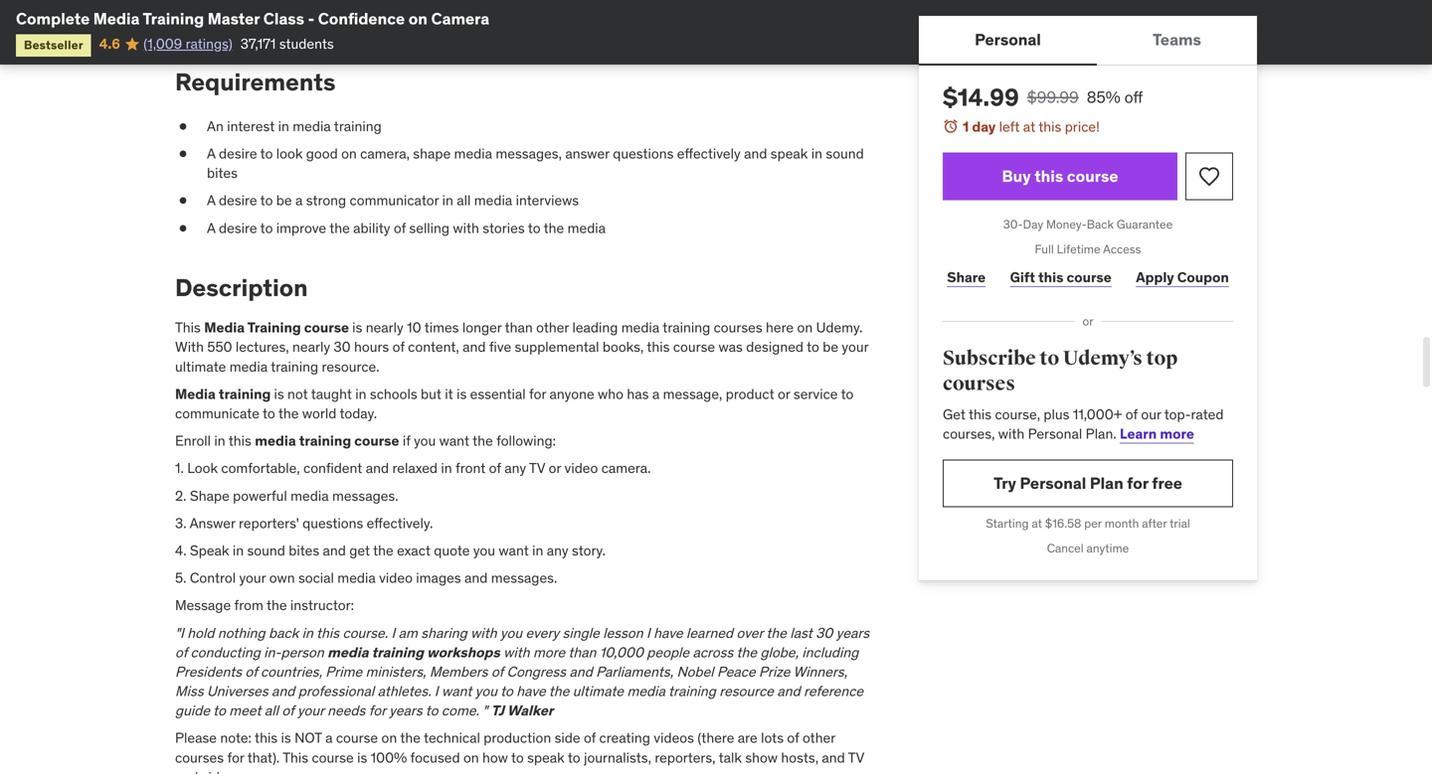 Task type: describe. For each thing, give the bounding box(es) containing it.
day
[[1023, 217, 1044, 232]]

2 horizontal spatial i
[[647, 625, 650, 642]]

and left get
[[323, 542, 346, 560]]

this right gift
[[1039, 268, 1064, 286]]

on inside 'is nearly 10 times longer than other leading media training courses here on udemy. with 550 lectures, nearly 30 hours of content, and five supplemental books, this course was designed to be your ultimate media training resource.'
[[797, 319, 813, 337]]

desire for a desire to be a strong communicator in all media interviews
[[219, 192, 257, 210]]

tv inside enroll in this media training course if you want the following: 1. look comfortable, confident and relaxed in front of any tv or video camera. 2. shape powerful media messages. 3. answer reporters' questions effectively. 4. speak in sound bites and get the exact quote you want in any story. 5. control your own social media video images and messages. message from the instructor:
[[529, 460, 545, 478]]

0 horizontal spatial i
[[391, 625, 395, 642]]

be inside 'is nearly 10 times longer than other leading media training courses here on udemy. with 550 lectures, nearly 30 hours of content, and five supplemental books, this course was designed to be your ultimate media training resource.'
[[823, 338, 839, 356]]

you right "if"
[[414, 432, 436, 450]]

questions inside a desire to look good on camera, shape media messages, answer questions effectively and speak in sound bites
[[613, 145, 674, 163]]

and inside 'is nearly 10 times longer than other leading media training courses here on udemy. with 550 lectures, nearly 30 hours of content, and five supplemental books, this course was designed to be your ultimate media training resource.'
[[463, 338, 486, 356]]

training up ministers,
[[372, 644, 424, 662]]

$14.99 $99.99 85% off
[[943, 83, 1143, 112]]

that).
[[247, 749, 280, 767]]

gift
[[1010, 268, 1036, 286]]

last
[[790, 625, 813, 642]]

of up universes
[[245, 664, 257, 681]]

to right service
[[841, 385, 854, 403]]

the right get
[[373, 542, 394, 560]]

2 horizontal spatial or
[[1083, 314, 1094, 329]]

people
[[647, 644, 690, 662]]

the inside please note: this is not a course on the technical production side of creating videos (there are lots of other courses for that). this course is 100% focused on how to speak to journalists, reporters, talk show hosts, and tv and video cameras.
[[400, 730, 421, 748]]

your inside with more than 10,000 people across the globe, including presidents of countries, prime ministers, members of congress and parliaments, nobel peace prize winners, miss universes and professional athletes. i want you to have the ultimate media training resource and reference guide to meet all of your needs for years to come. "
[[297, 703, 324, 720]]

with inside get this course, plus 11,000+ of our top-rated courses, with personal plan.
[[999, 425, 1025, 443]]

try
[[994, 473, 1017, 494]]

tv inside please note: this is not a course on the technical production side of creating videos (there are lots of other courses for that). this course is 100% focused on how to speak to journalists, reporters, talk show hosts, and tv and video cameras.
[[848, 749, 864, 767]]

selling
[[409, 219, 450, 237]]

subscribe
[[943, 347, 1036, 371]]

speak inside please note: this is not a course on the technical production side of creating videos (there are lots of other courses for that). this course is 100% focused on how to speak to journalists, reporters, talk show hosts, and tv and video cameras.
[[527, 749, 565, 767]]

essential
[[470, 385, 526, 403]]

improve
[[276, 219, 326, 237]]

our
[[1141, 406, 1162, 424]]

subscribe to udemy's top courses
[[943, 347, 1178, 397]]

over
[[737, 625, 763, 642]]

this inside button
[[1035, 166, 1064, 187]]

2 horizontal spatial video
[[565, 460, 598, 478]]

a inside the "is not taught in schools but it is essential for anyone who has a message, product or service to communicate to the world today."
[[652, 385, 660, 403]]

to down interviews
[[528, 219, 541, 237]]

lots
[[761, 730, 784, 748]]

on up 100% in the left of the page
[[382, 730, 397, 748]]

of down countries,
[[282, 703, 294, 720]]

30-
[[1004, 217, 1023, 232]]

answer
[[565, 145, 610, 163]]

enroll in this media training course if you want the following: 1. look comfortable, confident and relaxed in front of any tv or video camera. 2. shape powerful media messages. 3. answer reporters' questions effectively. 4. speak in sound bites and get the exact quote you want in any story. 5. control your own social media video images and messages. message from the instructor:
[[175, 432, 661, 615]]

with
[[175, 338, 204, 356]]

media up comfortable,
[[255, 432, 296, 450]]

of right ability
[[394, 219, 406, 237]]

the up front
[[473, 432, 493, 450]]

other inside 'is nearly 10 times longer than other leading media training courses here on udemy. with 550 lectures, nearly 30 hours of content, and five supplemental books, this course was designed to be your ultimate media training resource.'
[[536, 319, 569, 337]]

story.
[[572, 542, 606, 560]]

course down "lifetime"
[[1067, 268, 1112, 286]]

xsmall image for a desire to improve the ability of selling with stories to the media
[[175, 219, 191, 238]]

shape
[[190, 487, 230, 505]]

for inside with more than 10,000 people across the globe, including presidents of countries, prime ministers, members of congress and parliaments, nobel peace prize winners, miss universes and professional athletes. i want you to have the ultimate media training resource and reference guide to meet all of your needs for years to come. "
[[369, 703, 386, 720]]

rated
[[1191, 406, 1224, 424]]

to left improve
[[260, 219, 273, 237]]

the down over
[[737, 644, 757, 662]]

front
[[456, 460, 486, 478]]

and down the prize
[[777, 683, 801, 701]]

reporters,
[[655, 749, 716, 767]]

show
[[745, 749, 778, 767]]

1 vertical spatial video
[[379, 570, 413, 588]]

teams
[[1153, 29, 1202, 50]]

to down media training at the left
[[263, 405, 275, 423]]

plus
[[1044, 406, 1070, 424]]

shape
[[413, 145, 451, 163]]

want inside with more than 10,000 people across the globe, including presidents of countries, prime ministers, members of congress and parliaments, nobel peace prize winners, miss universes and professional athletes. i want you to have the ultimate media training resource and reference guide to meet all of your needs for years to come. "
[[442, 683, 472, 701]]

desire for a desire to look good on camera, shape media messages, answer questions effectively and speak in sound bites
[[219, 145, 257, 163]]

a desire to be a strong communicator in all media interviews
[[207, 192, 579, 210]]

to left come.
[[426, 703, 438, 720]]

the inside "i hold nothing back in this course. i am sharing with you every single lesson i have learned over the last 30 years of conducting in-person
[[766, 625, 787, 642]]

nothing
[[218, 625, 265, 642]]

requirements
[[175, 67, 336, 97]]

media inside with more than 10,000 people across the globe, including presidents of countries, prime ministers, members of congress and parliaments, nobel peace prize winners, miss universes and professional athletes. i want you to have the ultimate media training resource and reference guide to meet all of your needs for years to come. "
[[627, 683, 665, 701]]

this inside please note: this is not a course on the technical production side of creating videos (there are lots of other courses for that). this course is 100% focused on how to speak to journalists, reporters, talk show hosts, and tv and video cameras.
[[255, 730, 278, 748]]

of right side
[[584, 730, 596, 748]]

sound inside a desire to look good on camera, shape media messages, answer questions effectively and speak in sound bites
[[826, 145, 864, 163]]

0 vertical spatial be
[[276, 192, 292, 210]]

training for course
[[247, 319, 301, 337]]

five
[[489, 338, 511, 356]]

to up "tj"
[[500, 683, 513, 701]]

learn more
[[1120, 425, 1195, 443]]

0 vertical spatial a
[[295, 192, 303, 210]]

and down quote
[[465, 570, 488, 588]]

a desire to improve the ability of selling with stories to the media
[[207, 219, 606, 237]]

10,000
[[600, 644, 644, 662]]

the inside the "is not taught in schools but it is essential for anyone who has a message, product or service to communicate to the world today."
[[278, 405, 299, 423]]

share button
[[943, 258, 990, 298]]

all inside with more than 10,000 people across the globe, including presidents of countries, prime ministers, members of congress and parliaments, nobel peace prize winners, miss universes and professional athletes. i want you to have the ultimate media training resource and reference guide to meet all of your needs for years to come. "
[[265, 703, 279, 720]]

communicate
[[175, 405, 260, 423]]

and up ultimate
[[570, 664, 593, 681]]

and down countries,
[[272, 683, 295, 701]]

coupon
[[1178, 268, 1229, 286]]

years inside with more than 10,000 people across the globe, including presidents of countries, prime ministers, members of congress and parliaments, nobel peace prize winners, miss universes and professional athletes. i want you to have the ultimate media training resource and reference guide to meet all of your needs for years to come. "
[[389, 703, 422, 720]]

0 horizontal spatial any
[[505, 460, 526, 478]]

hours
[[354, 338, 389, 356]]

media up prime
[[327, 644, 369, 662]]

ability
[[353, 219, 390, 237]]

you inside "i hold nothing back in this course. i am sharing with you every single lesson i have learned over the last 30 years of conducting in-person
[[500, 625, 522, 642]]

2.
[[175, 487, 187, 505]]

service
[[794, 385, 838, 403]]

xsmall image for a desire to look good on camera, shape media messages, answer questions effectively and speak in sound bites
[[175, 144, 191, 164]]

than inside 'is nearly 10 times longer than other leading media training courses here on udemy. with 550 lectures, nearly 30 hours of content, and five supplemental books, this course was designed to be your ultimate media training resource.'
[[505, 319, 533, 337]]

ministers,
[[366, 664, 426, 681]]

of inside get this course, plus 11,000+ of our top-rated courses, with personal plan.
[[1126, 406, 1138, 424]]

confident
[[303, 460, 362, 478]]

exact
[[397, 542, 431, 560]]

30 inside 'is nearly 10 times longer than other leading media training courses here on udemy. with 550 lectures, nearly 30 hours of content, and five supplemental books, this course was designed to be your ultimate media training resource.'
[[334, 338, 351, 356]]

this media training course
[[175, 319, 352, 337]]

1 vertical spatial messages.
[[491, 570, 557, 588]]

an interest in media training
[[207, 117, 382, 135]]

course down needs
[[336, 730, 378, 748]]

content,
[[408, 338, 459, 356]]

to left meet
[[213, 703, 226, 720]]

and left relaxed
[[366, 460, 389, 478]]

am
[[399, 625, 418, 642]]

to left strong
[[260, 192, 273, 210]]

85%
[[1087, 87, 1121, 107]]

to down production at the bottom left
[[511, 749, 524, 767]]

for inside try personal plan for free link
[[1127, 473, 1149, 494]]

with inside with more than 10,000 people across the globe, including presidents of countries, prime ministers, members of congress and parliaments, nobel peace prize winners, miss universes and professional athletes. i want you to have the ultimate media training resource and reference guide to meet all of your needs for years to come. "
[[504, 644, 530, 662]]

your inside enroll in this media training course if you want the following: 1. look comfortable, confident and relaxed in front of any tv or video camera. 2. shape powerful media messages. 3. answer reporters' questions effectively. 4. speak in sound bites and get the exact quote you want in any story. 5. control your own social media video images and messages. message from the instructor:
[[239, 570, 266, 588]]

(1,009
[[144, 35, 182, 53]]

speak inside a desire to look good on camera, shape media messages, answer questions effectively and speak in sound bites
[[771, 145, 808, 163]]

including
[[802, 644, 859, 662]]

30 inside "i hold nothing back in this course. i am sharing with you every single lesson i have learned over the last 30 years of conducting in-person
[[816, 625, 833, 642]]

course down not
[[312, 749, 354, 767]]

it
[[445, 385, 453, 403]]

media inside 'is nearly 10 times longer than other leading media training courses here on udemy. with 550 lectures, nearly 30 hours of content, and five supplemental books, this course was designed to be your ultimate media training resource.'
[[622, 319, 660, 337]]

needs
[[327, 703, 365, 720]]

other inside please note: this is not a course on the technical production side of creating videos (there are lots of other courses for that). this course is 100% focused on how to speak to journalists, reporters, talk show hosts, and tv and video cameras.
[[803, 730, 836, 748]]

left
[[999, 118, 1020, 136]]

here
[[766, 319, 794, 337]]

or inside the "is not taught in schools but it is essential for anyone who has a message, product or service to communicate to the world today."
[[778, 385, 790, 403]]

100%
[[371, 749, 407, 767]]

the down interviews
[[544, 219, 564, 237]]

training up camera, on the left of the page
[[334, 117, 382, 135]]

media down confident at the left bottom
[[291, 487, 329, 505]]

across
[[693, 644, 734, 662]]

0 vertical spatial want
[[439, 432, 470, 450]]

access
[[1103, 242, 1142, 257]]

ultimate media
[[175, 358, 268, 376]]

control
[[190, 570, 236, 588]]

camera
[[431, 8, 490, 29]]

of down "i hold nothing back in this course. i am sharing with you every single lesson i have learned over the last 30 years of conducting in-person
[[491, 664, 504, 681]]

starting
[[986, 516, 1029, 532]]

and down please
[[175, 769, 198, 775]]

personal button
[[919, 16, 1097, 64]]

sound inside enroll in this media training course if you want the following: 1. look comfortable, confident and relaxed in front of any tv or video camera. 2. shape powerful media messages. 3. answer reporters' questions effectively. 4. speak in sound bites and get the exact quote you want in any story. 5. control your own social media video images and messages. message from the instructor:
[[247, 542, 285, 560]]

media for this
[[204, 319, 245, 337]]

on left how
[[464, 749, 479, 767]]

1 vertical spatial any
[[547, 542, 569, 560]]

back
[[1087, 217, 1114, 232]]

courses inside please note: this is not a course on the technical production side of creating videos (there are lots of other courses for that). this course is 100% focused on how to speak to journalists, reporters, talk show hosts, and tv and video cameras.
[[175, 749, 224, 767]]

have inside "i hold nothing back in this course. i am sharing with you every single lesson i have learned over the last 30 years of conducting in-person
[[654, 625, 683, 642]]

and inside a desire to look good on camera, shape media messages, answer questions effectively and speak in sound bites
[[744, 145, 767, 163]]

tab list containing personal
[[919, 16, 1257, 66]]

with right the "selling"
[[453, 219, 479, 237]]

for inside please note: this is not a course on the technical production side of creating videos (there are lots of other courses for that). this course is 100% focused on how to speak to journalists, reporters, talk show hosts, and tv and video cameras.
[[227, 749, 244, 767]]

your inside 'is nearly 10 times longer than other leading media training courses here on udemy. with 550 lectures, nearly 30 hours of content, and five supplemental books, this course was designed to be your ultimate media training resource.'
[[842, 338, 869, 356]]

media down interviews
[[568, 219, 606, 237]]

media up good
[[293, 117, 331, 135]]

media inside a desire to look good on camera, shape media messages, answer questions effectively and speak in sound bites
[[454, 145, 492, 163]]

more for with
[[533, 644, 565, 662]]

price!
[[1065, 118, 1100, 136]]

teams button
[[1097, 16, 1257, 64]]

(1,009 ratings)
[[144, 35, 233, 53]]

bites inside a desire to look good on camera, shape media messages, answer questions effectively and speak in sound bites
[[207, 164, 238, 182]]

today.
[[340, 405, 377, 423]]

countries,
[[261, 664, 322, 681]]

training for master
[[143, 8, 204, 29]]

lifetime
[[1057, 242, 1101, 257]]

training up communicate
[[219, 385, 271, 403]]

with inside "i hold nothing back in this course. i am sharing with you every single lesson i have learned over the last 30 years of conducting in-person
[[471, 625, 497, 642]]

to inside subscribe to udemy's top courses
[[1040, 347, 1060, 371]]

of up hosts,
[[787, 730, 799, 748]]

desire for a desire to improve the ability of selling with stories to the media
[[219, 219, 257, 237]]

1 day left at this price!
[[963, 118, 1100, 136]]

in inside a desire to look good on camera, shape media messages, answer questions effectively and speak in sound bites
[[812, 145, 823, 163]]

wishlist image
[[1198, 165, 1222, 189]]

for inside the "is not taught in schools but it is essential for anyone who has a message, product or service to communicate to the world today."
[[529, 385, 546, 403]]

every
[[526, 625, 559, 642]]

not
[[295, 730, 322, 748]]

personal inside get this course, plus 11,000+ of our top-rated courses, with personal plan.
[[1028, 425, 1083, 443]]

come.
[[442, 703, 479, 720]]

"i
[[175, 625, 184, 642]]

effectively.
[[367, 515, 433, 533]]

apply coupon button
[[1132, 258, 1234, 298]]

media up stories
[[474, 192, 513, 210]]

plan.
[[1086, 425, 1117, 443]]

ultimate
[[573, 683, 624, 701]]

was
[[719, 338, 743, 356]]

to down side
[[568, 749, 581, 767]]

tj walker
[[491, 703, 554, 720]]

questions inside enroll in this media training course if you want the following: 1. look comfortable, confident and relaxed in front of any tv or video camera. 2. shape powerful media messages. 3. answer reporters' questions effectively. 4. speak in sound bites and get the exact quote you want in any story. 5. control your own social media video images and messages. message from the instructor:
[[303, 515, 363, 533]]

to inside a desire to look good on camera, shape media messages, answer questions effectively and speak in sound bites
[[260, 145, 273, 163]]

back
[[269, 625, 299, 642]]

2 vertical spatial personal
[[1020, 473, 1087, 494]]



Task type: locate. For each thing, give the bounding box(es) containing it.
than inside with more than 10,000 people across the globe, including presidents of countries, prime ministers, members of congress and parliaments, nobel peace prize winners, miss universes and professional athletes. i want you to have the ultimate media training resource and reference guide to meet all of your needs for years to come. "
[[568, 644, 596, 662]]

1 horizontal spatial speak
[[771, 145, 808, 163]]

a inside a desire to look good on camera, shape media messages, answer questions effectively and speak in sound bites
[[207, 145, 216, 163]]

peace
[[717, 664, 756, 681]]

1 horizontal spatial this
[[283, 749, 308, 767]]

training up lectures,
[[247, 319, 301, 337]]

i inside with more than 10,000 people across the globe, including presidents of countries, prime ministers, members of congress and parliaments, nobel peace prize winners, miss universes and professional athletes. i want you to have the ultimate media training resource and reference guide to meet all of your needs for years to come. "
[[435, 683, 438, 701]]

years down athletes.
[[389, 703, 422, 720]]

the up 100% in the left of the page
[[400, 730, 421, 748]]

1 vertical spatial personal
[[1028, 425, 1083, 443]]

trial
[[1170, 516, 1191, 532]]

1 horizontal spatial messages.
[[491, 570, 557, 588]]

2 vertical spatial a
[[325, 730, 333, 748]]

0 vertical spatial tv
[[529, 460, 545, 478]]

course inside button
[[1067, 166, 1119, 187]]

product
[[726, 385, 775, 403]]

desire inside a desire to look good on camera, shape media messages, answer questions effectively and speak in sound bites
[[219, 145, 257, 163]]

nearly up resource.
[[293, 338, 330, 356]]

messages.
[[332, 487, 398, 505], [491, 570, 557, 588]]

2 vertical spatial desire
[[219, 219, 257, 237]]

of
[[394, 219, 406, 237], [393, 338, 405, 356], [1126, 406, 1138, 424], [489, 460, 501, 478], [175, 644, 187, 662], [245, 664, 257, 681], [491, 664, 504, 681], [282, 703, 294, 720], [584, 730, 596, 748], [787, 730, 799, 748]]

0 vertical spatial other
[[536, 319, 569, 337]]

media for complete
[[93, 8, 140, 29]]

0 vertical spatial courses
[[714, 319, 763, 337]]

bites up social
[[289, 542, 320, 560]]

3 xsmall image from the top
[[175, 219, 191, 238]]

of inside enroll in this media training course if you want the following: 1. look comfortable, confident and relaxed in front of any tv or video camera. 2. shape powerful media messages. 3. answer reporters' questions effectively. 4. speak in sound bites and get the exact quote you want in any story. 5. control your own social media video images and messages. message from the instructor:
[[489, 460, 501, 478]]

1 horizontal spatial other
[[803, 730, 836, 748]]

personal inside button
[[975, 29, 1041, 50]]

get
[[943, 406, 966, 424]]

of inside 'is nearly 10 times longer than other leading media training courses here on udemy. with 550 lectures, nearly 30 hours of content, and five supplemental books, this course was designed to be your ultimate media training resource.'
[[393, 338, 405, 356]]

0 vertical spatial years
[[836, 625, 870, 642]]

37,171 students
[[240, 35, 334, 53]]

talk
[[719, 749, 742, 767]]

video down note:
[[202, 769, 235, 775]]

training
[[334, 117, 382, 135], [663, 319, 711, 337], [271, 358, 318, 376], [219, 385, 271, 403], [372, 644, 424, 662], [669, 683, 716, 701]]

1 vertical spatial questions
[[303, 515, 363, 533]]

conducting
[[191, 644, 261, 662]]

of down "i
[[175, 644, 187, 662]]

more inside with more than 10,000 people across the globe, including presidents of countries, prime ministers, members of congress and parliaments, nobel peace prize winners, miss universes and professional athletes. i want you to have the ultimate media training resource and reference guide to meet all of your needs for years to come. "
[[533, 644, 565, 662]]

2 vertical spatial media
[[175, 385, 216, 403]]

this up that).
[[255, 730, 278, 748]]

1 vertical spatial be
[[823, 338, 839, 356]]

please note: this is not a course on the technical production side of creating videos (there are lots of other courses for that). this course is 100% focused on how to speak to journalists, reporters, talk show hosts, and tv and video cameras.
[[175, 730, 864, 775]]

to inside 'is nearly 10 times longer than other leading media training courses here on udemy. with 550 lectures, nearly 30 hours of content, and five supplemental books, this course was designed to be your ultimate media training resource.'
[[807, 338, 820, 356]]

1 vertical spatial training
[[247, 319, 301, 337]]

at right left
[[1023, 118, 1036, 136]]

quote
[[434, 542, 470, 560]]

courses,
[[943, 425, 995, 443]]

0 vertical spatial speak
[[771, 145, 808, 163]]

0 vertical spatial video
[[565, 460, 598, 478]]

instructor:
[[290, 597, 354, 615]]

course inside 'is nearly 10 times longer than other leading media training courses here on udemy. with 550 lectures, nearly 30 hours of content, and five supplemental books, this course was designed to be your ultimate media training resource.'
[[673, 338, 715, 356]]

nobel
[[677, 664, 714, 681]]

2 xsmall image from the top
[[175, 144, 191, 164]]

1 vertical spatial years
[[389, 703, 422, 720]]

1 vertical spatial or
[[778, 385, 790, 403]]

has
[[627, 385, 649, 403]]

2 a from the top
[[207, 192, 216, 210]]

are
[[738, 730, 758, 748]]

1 horizontal spatial i
[[435, 683, 438, 701]]

parliaments,
[[596, 664, 674, 681]]

course up back
[[1067, 166, 1119, 187]]

xsmall image
[[175, 117, 191, 136], [175, 144, 191, 164], [175, 219, 191, 238]]

per
[[1085, 516, 1102, 532]]

or
[[1083, 314, 1094, 329], [778, 385, 790, 403], [549, 460, 561, 478]]

30 up resource.
[[334, 338, 351, 356]]

desire
[[219, 145, 257, 163], [219, 192, 257, 210], [219, 219, 257, 237]]

course left was in the right top of the page
[[673, 338, 715, 356]]

and right effectively
[[744, 145, 767, 163]]

0 horizontal spatial more
[[533, 644, 565, 662]]

is inside 'is nearly 10 times longer than other leading media training courses here on udemy. with 550 lectures, nearly 30 hours of content, and five supplemental books, this course was designed to be your ultimate media training resource.'
[[352, 319, 362, 337]]

or inside enroll in this media training course if you want the following: 1. look comfortable, confident and relaxed in front of any tv or video camera. 2. shape powerful media messages. 3. answer reporters' questions effectively. 4. speak in sound bites and get the exact quote you want in any story. 5. control your own social media video images and messages. message from the instructor:
[[549, 460, 561, 478]]

1 horizontal spatial years
[[836, 625, 870, 642]]

1 horizontal spatial tv
[[848, 749, 864, 767]]

1 vertical spatial nearly
[[293, 338, 330, 356]]

top
[[1147, 347, 1178, 371]]

0 vertical spatial or
[[1083, 314, 1094, 329]]

0 vertical spatial personal
[[975, 29, 1041, 50]]

your down udemy.
[[842, 338, 869, 356]]

1 a from the top
[[207, 145, 216, 163]]

and right hosts,
[[822, 749, 845, 767]]

2 vertical spatial a
[[207, 219, 216, 237]]

prime
[[326, 664, 362, 681]]

master
[[208, 8, 260, 29]]

training up not
[[271, 358, 318, 376]]

other up supplemental
[[536, 319, 569, 337]]

1 horizontal spatial 30
[[816, 625, 833, 642]]

this right books,
[[647, 338, 670, 356]]

0 vertical spatial 30
[[334, 338, 351, 356]]

of right hours
[[393, 338, 405, 356]]

0 horizontal spatial training
[[143, 8, 204, 29]]

have inside with more than 10,000 people across the globe, including presidents of countries, prime ministers, members of congress and parliaments, nobel peace prize winners, miss universes and professional athletes. i want you to have the ultimate media training resource and reference guide to meet all of your needs for years to come. "
[[517, 683, 546, 701]]

the down not
[[278, 405, 299, 423]]

this inside please note: this is not a course on the technical production side of creating videos (there are lots of other courses for that). this course is 100% focused on how to speak to journalists, reporters, talk show hosts, and tv and video cameras.
[[283, 749, 308, 767]]

hosts,
[[781, 749, 819, 767]]

be down udemy.
[[823, 338, 839, 356]]

you right quote
[[473, 542, 495, 560]]

guarantee
[[1117, 217, 1173, 232]]

0 vertical spatial this
[[175, 319, 201, 337]]

want
[[439, 432, 470, 450], [499, 542, 529, 560], [442, 683, 472, 701]]

your up not
[[297, 703, 324, 720]]

0 horizontal spatial sound
[[247, 542, 285, 560]]

i
[[391, 625, 395, 642], [647, 625, 650, 642], [435, 683, 438, 701]]

have up people
[[654, 625, 683, 642]]

interest
[[227, 117, 275, 135]]

2 horizontal spatial courses
[[943, 372, 1016, 397]]

than up five
[[505, 319, 533, 337]]

is not taught in schools but it is essential for anyone who has a message, product or service to communicate to the world today.
[[175, 385, 854, 423]]

leading
[[572, 319, 618, 337]]

1 vertical spatial 30
[[816, 625, 833, 642]]

this up the with
[[175, 319, 201, 337]]

or left service
[[778, 385, 790, 403]]

reference
[[804, 683, 864, 701]]

2 vertical spatial video
[[202, 769, 235, 775]]

1 horizontal spatial questions
[[613, 145, 674, 163]]

bites inside enroll in this media training course if you want the following: 1. look comfortable, confident and relaxed in front of any tv or video camera. 2. shape powerful media messages. 3. answer reporters' questions effectively. 4. speak in sound bites and get the exact quote you want in any story. 5. control your own social media video images and messages. message from the instructor:
[[289, 542, 320, 560]]

on right good
[[341, 145, 357, 163]]

description
[[175, 273, 308, 303]]

of inside "i hold nothing back in this course. i am sharing with you every single lesson i have learned over the last 30 years of conducting in-person
[[175, 644, 187, 662]]

message,
[[663, 385, 723, 403]]

0 vertical spatial than
[[505, 319, 533, 337]]

training inside with more than 10,000 people across the globe, including presidents of countries, prime ministers, members of congress and parliaments, nobel peace prize winners, miss universes and professional athletes. i want you to have the ultimate media training resource and reference guide to meet all of your needs for years to come. "
[[669, 683, 716, 701]]

1 horizontal spatial any
[[547, 542, 569, 560]]

0 horizontal spatial tv
[[529, 460, 545, 478]]

or up 'udemy's'
[[1083, 314, 1094, 329]]

this down instructor:
[[316, 625, 339, 642]]

training up message,
[[663, 319, 711, 337]]

person
[[281, 644, 324, 662]]

a for a desire to be a strong communicator in all media interviews
[[207, 192, 216, 210]]

courses inside 'is nearly 10 times longer than other leading media training courses here on udemy. with 550 lectures, nearly 30 hours of content, and five supplemental books, this course was designed to be your ultimate media training resource.'
[[714, 319, 763, 337]]

2 vertical spatial or
[[549, 460, 561, 478]]

stories
[[483, 219, 525, 237]]

0 horizontal spatial all
[[265, 703, 279, 720]]

in
[[278, 117, 289, 135], [812, 145, 823, 163], [442, 192, 454, 210], [355, 385, 367, 403], [214, 432, 225, 450], [441, 460, 452, 478], [233, 542, 244, 560], [532, 542, 544, 560], [302, 625, 313, 642]]

0 vertical spatial your
[[842, 338, 869, 356]]

a for a desire to look good on camera, shape media messages, answer questions effectively and speak in sound bites
[[207, 145, 216, 163]]

2 vertical spatial xsmall image
[[175, 219, 191, 238]]

a right xsmall image
[[207, 192, 216, 210]]

and
[[744, 145, 767, 163], [463, 338, 486, 356], [366, 460, 389, 478], [323, 542, 346, 560], [465, 570, 488, 588], [570, 664, 593, 681], [272, 683, 295, 701], [777, 683, 801, 701], [822, 749, 845, 767], [175, 769, 198, 775]]

questions right answer
[[613, 145, 674, 163]]

a left strong
[[295, 192, 303, 210]]

this
[[1039, 118, 1062, 136], [1035, 166, 1064, 187], [1039, 268, 1064, 286], [647, 338, 670, 356], [969, 406, 992, 424], [229, 432, 252, 450], [316, 625, 339, 642], [255, 730, 278, 748]]

0 horizontal spatial speak
[[527, 749, 565, 767]]

1 horizontal spatial more
[[1160, 425, 1195, 443]]

1 vertical spatial more
[[533, 644, 565, 662]]

personal up $14.99
[[975, 29, 1041, 50]]

years up the including
[[836, 625, 870, 642]]

0 horizontal spatial a
[[295, 192, 303, 210]]

0 horizontal spatial have
[[517, 683, 546, 701]]

buy this course
[[1002, 166, 1119, 187]]

0 horizontal spatial your
[[239, 570, 266, 588]]

communicator
[[350, 192, 439, 210]]

0 horizontal spatial this
[[175, 319, 201, 337]]

more down top- at the bottom right of page
[[1160, 425, 1195, 443]]

you left every
[[500, 625, 522, 642]]

this inside get this course, plus 11,000+ of our top-rated courses, with personal plan.
[[969, 406, 992, 424]]

anytime
[[1087, 541, 1129, 556]]

media up books,
[[622, 319, 660, 337]]

0 vertical spatial training
[[143, 8, 204, 29]]

the right from
[[267, 597, 287, 615]]

relaxed
[[392, 460, 438, 478]]

0 horizontal spatial messages.
[[332, 487, 398, 505]]

video inside please note: this is not a course on the technical production side of creating videos (there are lots of other courses for that). this course is 100% focused on how to speak to journalists, reporters, talk show hosts, and tv and video cameras.
[[202, 769, 235, 775]]

years
[[836, 625, 870, 642], [389, 703, 422, 720]]

3 desire from the top
[[219, 219, 257, 237]]

0 horizontal spatial or
[[549, 460, 561, 478]]

cameras.
[[239, 769, 295, 775]]

a inside please note: this is not a course on the technical production side of creating videos (there are lots of other courses for that). this course is 100% focused on how to speak to journalists, reporters, talk show hosts, and tv and video cameras.
[[325, 730, 333, 748]]

in inside "i hold nothing back in this course. i am sharing with you every single lesson i have learned over the last 30 years of conducting in-person
[[302, 625, 313, 642]]

1 vertical spatial have
[[517, 683, 546, 701]]

learn more link
[[1120, 425, 1195, 443]]

training
[[143, 8, 204, 29], [247, 319, 301, 337]]

1 vertical spatial other
[[803, 730, 836, 748]]

1 desire from the top
[[219, 145, 257, 163]]

2 vertical spatial want
[[442, 683, 472, 701]]

with up the 'congress'
[[504, 644, 530, 662]]

nearly up hours
[[366, 319, 404, 337]]

2 horizontal spatial a
[[652, 385, 660, 403]]

please
[[175, 730, 217, 748]]

udemy's
[[1063, 347, 1143, 371]]

this down not
[[283, 749, 308, 767]]

xsmall image for an interest in media training
[[175, 117, 191, 136]]

production
[[484, 730, 551, 748]]

a for a desire to improve the ability of selling with stories to the media
[[207, 219, 216, 237]]

1 horizontal spatial sound
[[826, 145, 864, 163]]

be up improve
[[276, 192, 292, 210]]

buy this course button
[[943, 153, 1178, 201]]

desire right xsmall image
[[219, 192, 257, 210]]

courses down please
[[175, 749, 224, 767]]

1 horizontal spatial than
[[568, 644, 596, 662]]

is nearly 10 times longer than other leading media training courses here on udemy. with 550 lectures, nearly 30 hours of content, and five supplemental books, this course was designed to be your ultimate media training resource.
[[175, 319, 869, 376]]

in inside the "is not taught in schools but it is essential for anyone who has a message, product or service to communicate to the world today."
[[355, 385, 367, 403]]

1 vertical spatial want
[[499, 542, 529, 560]]

of right front
[[489, 460, 501, 478]]

any
[[505, 460, 526, 478], [547, 542, 569, 560]]

0 horizontal spatial other
[[536, 319, 569, 337]]

want down members
[[442, 683, 472, 701]]

single
[[563, 625, 600, 642]]

courses up was in the right top of the page
[[714, 319, 763, 337]]

speak
[[190, 542, 229, 560]]

1 vertical spatial this
[[283, 749, 308, 767]]

side
[[555, 730, 581, 748]]

want up front
[[439, 432, 470, 450]]

0 vertical spatial any
[[505, 460, 526, 478]]

this inside "i hold nothing back in this course. i am sharing with you every single lesson i have learned over the last 30 years of conducting in-person
[[316, 625, 339, 642]]

tv down following: on the left of page
[[529, 460, 545, 478]]

1 vertical spatial bites
[[289, 542, 320, 560]]

1 xsmall image from the top
[[175, 117, 191, 136]]

this inside 'is nearly 10 times longer than other leading media training courses here on udemy. with 550 lectures, nearly 30 hours of content, and five supplemental books, this course was designed to be your ultimate media training resource.'
[[647, 338, 670, 356]]

a
[[207, 145, 216, 163], [207, 192, 216, 210], [207, 219, 216, 237]]

course.
[[343, 625, 388, 642]]

technical
[[424, 730, 480, 748]]

for left free
[[1127, 473, 1149, 494]]

questions up get
[[303, 515, 363, 533]]

2 vertical spatial courses
[[175, 749, 224, 767]]

you inside with more than 10,000 people across the globe, including presidents of countries, prime ministers, members of congress and parliaments, nobel peace prize winners, miss universes and professional athletes. i want you to have the ultimate media training resource and reference guide to meet all of your needs for years to come. "
[[475, 683, 497, 701]]

media training workshops
[[327, 644, 500, 662]]

course up resource.
[[304, 319, 349, 337]]

professional
[[298, 683, 374, 701]]

month
[[1105, 516, 1139, 532]]

money-
[[1047, 217, 1087, 232]]

0 vertical spatial all
[[457, 192, 471, 210]]

training course
[[299, 432, 399, 450]]

on inside a desire to look good on camera, shape media messages, answer questions effectively and speak in sound bites
[[341, 145, 357, 163]]

on right here
[[797, 319, 813, 337]]

video left camera.
[[565, 460, 598, 478]]

0 vertical spatial questions
[[613, 145, 674, 163]]

1 vertical spatial at
[[1032, 516, 1043, 532]]

the down strong
[[329, 219, 350, 237]]

1 vertical spatial tv
[[848, 749, 864, 767]]

good
[[306, 145, 338, 163]]

speak right effectively
[[771, 145, 808, 163]]

not
[[288, 385, 308, 403]]

this inside enroll in this media training course if you want the following: 1. look comfortable, confident and relaxed in front of any tv or video camera. 2. shape powerful media messages. 3. answer reporters' questions effectively. 4. speak in sound bites and get the exact quote you want in any story. 5. control your own social media video images and messages. message from the instructor:
[[229, 432, 252, 450]]

media down parliaments,
[[627, 683, 665, 701]]

this down $99.99
[[1039, 118, 1062, 136]]

on left camera
[[409, 8, 428, 29]]

media
[[93, 8, 140, 29], [204, 319, 245, 337], [175, 385, 216, 403]]

of left our
[[1126, 406, 1138, 424]]

or down following: on the left of page
[[549, 460, 561, 478]]

0 horizontal spatial than
[[505, 319, 533, 337]]

2 desire from the top
[[219, 192, 257, 210]]

1 vertical spatial your
[[239, 570, 266, 588]]

courses down subscribe
[[943, 372, 1016, 397]]

1 vertical spatial all
[[265, 703, 279, 720]]

"i hold nothing back in this course. i am sharing with you every single lesson i have learned over the last 30 years of conducting in-person
[[175, 625, 870, 662]]

2 vertical spatial your
[[297, 703, 324, 720]]

$99.99
[[1027, 87, 1079, 107]]

a right not
[[325, 730, 333, 748]]

videos
[[654, 730, 694, 748]]

at inside starting at $16.58 per month after trial cancel anytime
[[1032, 516, 1043, 532]]

powerful
[[233, 487, 287, 505]]

1 horizontal spatial bites
[[289, 542, 320, 560]]

1 horizontal spatial your
[[297, 703, 324, 720]]

0 horizontal spatial courses
[[175, 749, 224, 767]]

1 horizontal spatial be
[[823, 338, 839, 356]]

1 vertical spatial a
[[652, 385, 660, 403]]

0 horizontal spatial nearly
[[293, 338, 330, 356]]

desire down the interest
[[219, 145, 257, 163]]

3 a from the top
[[207, 219, 216, 237]]

years inside "i hold nothing back in this course. i am sharing with you every single lesson i have learned over the last 30 years of conducting in-person
[[836, 625, 870, 642]]

tab list
[[919, 16, 1257, 66]]

courses inside subscribe to udemy's top courses
[[943, 372, 1016, 397]]

off
[[1125, 87, 1143, 107]]

desire up description
[[219, 219, 257, 237]]

media down get
[[338, 570, 376, 588]]

courses
[[714, 319, 763, 337], [943, 372, 1016, 397], [175, 749, 224, 767]]

media up 4.6
[[93, 8, 140, 29]]

0 vertical spatial more
[[1160, 425, 1195, 443]]

1 vertical spatial desire
[[219, 192, 257, 210]]

sharing
[[421, 625, 467, 642]]

the down the 'congress'
[[549, 683, 569, 701]]

1 vertical spatial sound
[[247, 542, 285, 560]]

1 vertical spatial xsmall image
[[175, 144, 191, 164]]

this up comfortable,
[[229, 432, 252, 450]]

1 vertical spatial media
[[204, 319, 245, 337]]

try personal plan for free link
[[943, 460, 1234, 508]]

i down members
[[435, 683, 438, 701]]

media up communicate
[[175, 385, 216, 403]]

0 vertical spatial nearly
[[366, 319, 404, 337]]

alarm image
[[943, 118, 959, 134]]

camera,
[[360, 145, 410, 163]]

0 vertical spatial at
[[1023, 118, 1036, 136]]

more for learn
[[1160, 425, 1195, 443]]

any down following: on the left of page
[[505, 460, 526, 478]]

course
[[1067, 166, 1119, 187], [1067, 268, 1112, 286], [304, 319, 349, 337], [673, 338, 715, 356], [336, 730, 378, 748], [312, 749, 354, 767]]

day
[[972, 118, 996, 136]]

world
[[302, 405, 337, 423]]

who
[[598, 385, 624, 403]]

is
[[352, 319, 362, 337], [274, 385, 284, 403], [457, 385, 467, 403], [281, 730, 291, 748], [357, 749, 367, 767]]

with more than 10,000 people across the globe, including presidents of countries, prime ministers, members of congress and parliaments, nobel peace prize winners, miss universes and professional athletes. i want you to have the ultimate media training resource and reference guide to meet all of your needs for years to come. "
[[175, 644, 864, 720]]

1 horizontal spatial or
[[778, 385, 790, 403]]

sound
[[826, 145, 864, 163], [247, 542, 285, 560]]

1 vertical spatial courses
[[943, 372, 1016, 397]]

xsmall image
[[175, 191, 191, 211]]

bites down an
[[207, 164, 238, 182]]

0 vertical spatial desire
[[219, 145, 257, 163]]

starting at $16.58 per month after trial cancel anytime
[[986, 516, 1191, 556]]

0 horizontal spatial years
[[389, 703, 422, 720]]



Task type: vqa. For each thing, say whether or not it's contained in the screenshot.
the left 'be'
yes



